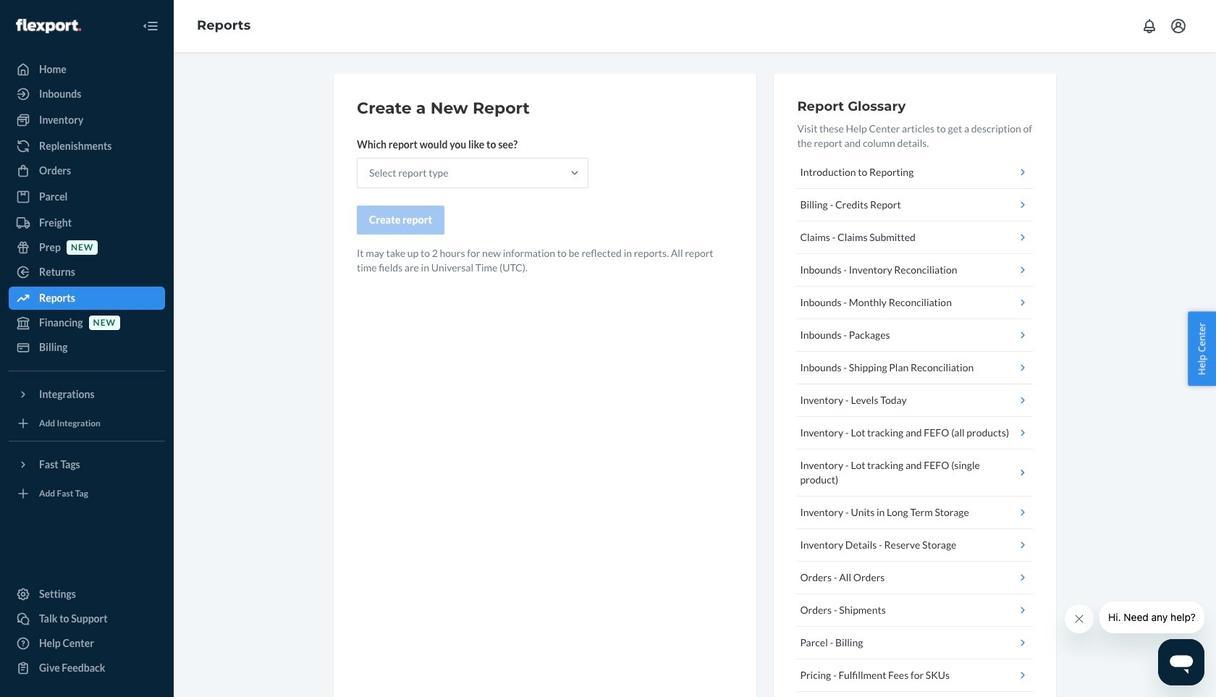 Task type: locate. For each thing, give the bounding box(es) containing it.
open account menu image
[[1170, 17, 1187, 35]]



Task type: describe. For each thing, give the bounding box(es) containing it.
close navigation image
[[142, 17, 159, 35]]

flexport logo image
[[16, 19, 81, 33]]

open notifications image
[[1141, 17, 1158, 35]]



